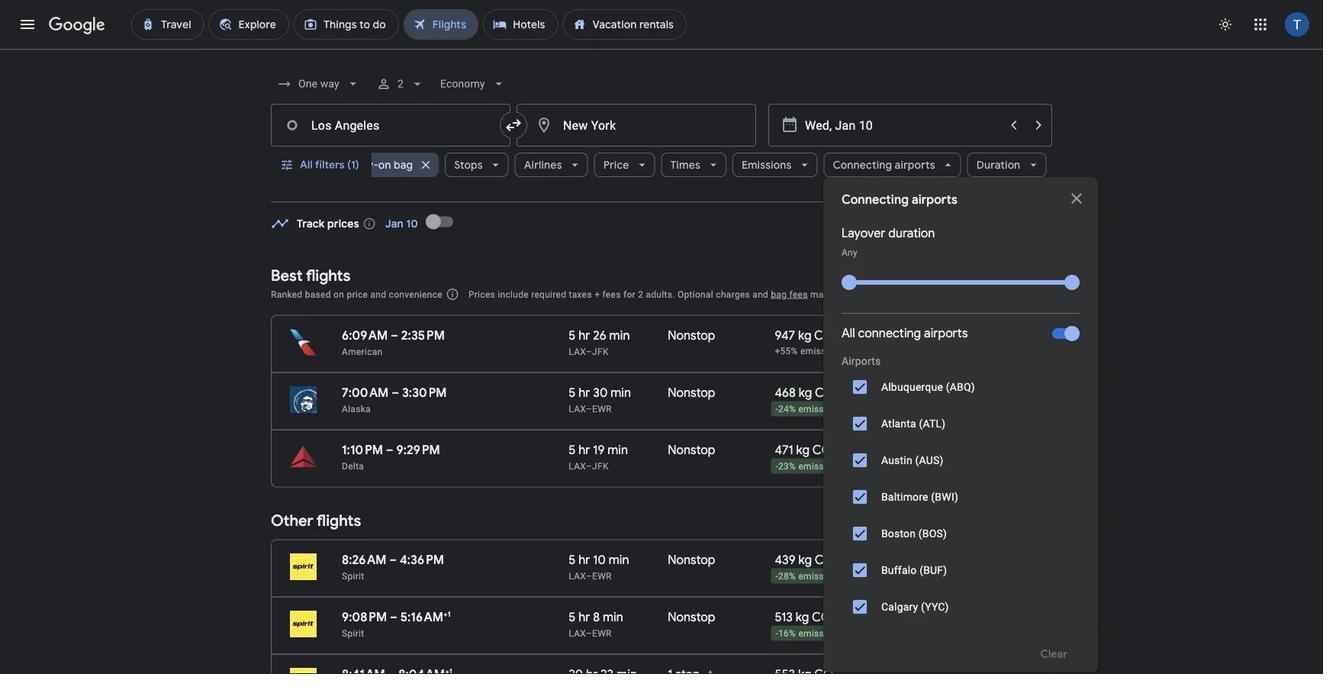 Task type: locate. For each thing, give the bounding box(es) containing it.
nonstop for 5 hr 10 min
[[668, 552, 716, 568]]

5 left 26
[[569, 328, 576, 343]]

nonstop for 5 hr 19 min
[[668, 442, 716, 458]]

1 horizontal spatial on
[[378, 158, 391, 172]]

co up -16% emissions
[[812, 609, 831, 625]]

min inside 5 hr 8 min lax – ewr
[[603, 609, 624, 625]]

- down 471
[[776, 461, 779, 472]]

ewr down total duration 5 hr 10 min. element
[[592, 571, 612, 581]]

connecting inside 'popup button'
[[833, 158, 892, 172]]

3 hr from the top
[[579, 442, 590, 458]]

- down 513
[[776, 628, 779, 639]]

min up the total duration 5 hr 8 min. element
[[609, 552, 630, 568]]

Departure text field
[[805, 105, 1001, 146]]

ranked based on price and convenience
[[271, 289, 443, 300]]

main content containing best flights
[[271, 203, 1053, 674]]

ewr inside 5 hr 8 min lax – ewr
[[592, 628, 612, 639]]

- down 468
[[776, 404, 779, 415]]

all inside button
[[300, 158, 313, 172]]

Arrival time: 3:30 PM. text field
[[402, 385, 447, 400]]

Departure time: 1:10 PM. text field
[[342, 442, 383, 458]]

1 vertical spatial 1
[[448, 609, 451, 619]]

all up airports
[[842, 326, 856, 341]]

spirit down '8:26 am' text box
[[342, 571, 365, 581]]

2 jfk from the top
[[592, 461, 609, 471]]

american
[[342, 346, 383, 357]]

hr left "19"
[[579, 442, 590, 458]]

leaves los angeles international airport at 8:26 am on wednesday, january 10 and arrives at newark liberty international airport at 4:36 pm on wednesday, january 10. element
[[342, 552, 444, 568]]

2 5 from the top
[[569, 385, 576, 400]]

apply.
[[831, 289, 856, 300]]

co up the -28% emissions
[[815, 552, 834, 568]]

1 vertical spatial spirit
[[342, 628, 365, 639]]

airlines
[[524, 158, 562, 172]]

1 horizontal spatial all
[[842, 326, 856, 341]]

2 ewr from the top
[[592, 571, 612, 581]]

main content
[[271, 203, 1053, 674]]

carry-
[[346, 158, 378, 172]]

flights up based
[[306, 266, 351, 285]]

4 nonstop from the top
[[668, 552, 716, 568]]

3 nonstop flight. element from the top
[[668, 442, 716, 460]]

4 nonstop flight. element from the top
[[668, 552, 716, 570]]

min
[[610, 328, 630, 343], [611, 385, 631, 400], [608, 442, 628, 458], [609, 552, 630, 568], [603, 609, 624, 625]]

Arrival time: 2:35 PM. text field
[[401, 328, 445, 343]]

0 vertical spatial ewr
[[592, 403, 612, 414]]

lax down the total duration 5 hr 8 min. element
[[569, 628, 586, 639]]

nonstop for 5 hr 26 min
[[668, 328, 716, 343]]

lax inside "5 hr 26 min lax – jfk"
[[569, 346, 586, 357]]

1 vertical spatial bag
[[771, 289, 787, 300]]

kg up -16% emissions
[[796, 609, 810, 625]]

2 nonstop from the top
[[668, 385, 716, 400]]

1 fees from the left
[[603, 289, 621, 300]]

airports
[[842, 355, 881, 367]]

main menu image
[[18, 15, 37, 34]]

0 vertical spatial spirit
[[342, 571, 365, 581]]

jfk inside "5 hr 26 min lax – jfk"
[[592, 346, 609, 357]]

connecting down departure text box
[[833, 158, 892, 172]]

1 horizontal spatial +
[[595, 289, 600, 300]]

1 horizontal spatial 10
[[593, 552, 606, 568]]

1 vertical spatial connecting airports
[[842, 192, 958, 208]]

5 left "19"
[[569, 442, 576, 458]]

– down the total duration 5 hr 26 min. element
[[586, 346, 592, 357]]

hr for 8
[[579, 609, 590, 625]]

– left 2:35 pm text field
[[391, 328, 399, 343]]

5 for 5 hr 26 min
[[569, 328, 576, 343]]

0 vertical spatial airports
[[895, 158, 935, 172]]

2 vertical spatial airports
[[925, 326, 969, 341]]

1 lax from the top
[[569, 346, 586, 357]]

lax down total duration 5 hr 19 min. element
[[569, 461, 586, 471]]

0 horizontal spatial 1
[[339, 158, 344, 172]]

1 vertical spatial flights
[[317, 511, 361, 531]]

1 ewr from the top
[[592, 403, 612, 414]]

0 horizontal spatial on
[[334, 289, 344, 300]]

delta
[[342, 461, 364, 471]]

jan 10
[[385, 217, 418, 231]]

1 right 5:16 am
[[448, 609, 451, 619]]

bag fees button
[[771, 289, 808, 300]]

learn more about tracked prices image
[[362, 217, 376, 231]]

(yyc)
[[922, 600, 949, 613]]

1 5 from the top
[[569, 328, 576, 343]]

0 vertical spatial $238
[[964, 334, 991, 350]]

airlines button
[[515, 147, 588, 183]]

3 5 from the top
[[569, 442, 576, 458]]

7:00 am – 3:30 pm alaska
[[342, 385, 447, 414]]

and right "price"
[[371, 289, 387, 300]]

min inside 5 hr 19 min lax – jfk
[[608, 442, 628, 458]]

– inside 6:09 am – 2:35 pm american
[[391, 328, 399, 343]]

kg inside '468 kg co -24% emissions'
[[799, 385, 813, 400]]

co up '-23% emissions' at the bottom
[[813, 442, 832, 458]]

5 nonstop from the top
[[668, 609, 716, 625]]

hr inside 5 hr 19 min lax – jfk
[[579, 442, 590, 458]]

hr for 26
[[579, 328, 590, 343]]

filters
[[315, 158, 345, 172]]

0 horizontal spatial +
[[444, 609, 448, 619]]

lax for 5 hr 10 min
[[569, 571, 586, 581]]

airports down the assistance
[[925, 326, 969, 341]]

3 lax from the top
[[569, 461, 586, 471]]

kg right 468
[[799, 385, 813, 400]]

1 carry-on bag
[[339, 158, 413, 172]]

1 spirit from the top
[[342, 571, 365, 581]]

hr left 26
[[579, 328, 590, 343]]

hr left '30'
[[579, 385, 590, 400]]

nonstop flight. element for 5 hr 30 min
[[668, 385, 716, 403]]

all for all connecting airports
[[842, 326, 856, 341]]

min for 5 hr 30 min
[[611, 385, 631, 400]]

$238
[[964, 334, 991, 350], [964, 392, 991, 407]]

- inside '468 kg co -24% emissions'
[[776, 404, 779, 415]]

2 fees from the left
[[790, 289, 808, 300]]

5 hr from the top
[[579, 609, 590, 625]]

5 left '30'
[[569, 385, 576, 400]]

bag
[[394, 158, 413, 172], [771, 289, 787, 300]]

513 kg co 2
[[775, 609, 837, 627]]

1 vertical spatial $238
[[964, 392, 991, 407]]

sort
[[989, 287, 1010, 301]]

5 hr 26 min lax – jfk
[[569, 328, 630, 357]]

lax down total duration 5 hr 30 min. element
[[569, 403, 586, 414]]

5 lax from the top
[[569, 628, 586, 639]]

kg up the -28% emissions
[[799, 552, 812, 568]]

0 vertical spatial all
[[300, 158, 313, 172]]

on left "price"
[[334, 289, 344, 300]]

None field
[[271, 70, 367, 98], [434, 70, 513, 98], [271, 70, 367, 98], [434, 70, 513, 98]]

ewr inside 5 hr 30 min lax – ewr
[[592, 403, 612, 414]]

hr inside 5 hr 30 min lax – ewr
[[579, 385, 590, 400]]

fees left for
[[603, 289, 621, 300]]

connecting up date grid button
[[842, 192, 909, 208]]

kg up '-23% emissions' at the bottom
[[797, 442, 810, 458]]

1 - from the top
[[776, 404, 779, 415]]

3 ewr from the top
[[592, 628, 612, 639]]

co up +55% emissions
[[815, 328, 834, 343]]

ranked
[[271, 289, 303, 300]]

439 kg co
[[775, 552, 834, 568]]

baltimore
[[882, 491, 929, 503]]

0 vertical spatial connecting
[[833, 158, 892, 172]]

date
[[873, 221, 897, 235]]

connecting airports button
[[824, 147, 961, 183]]

468 kg co -24% emissions
[[775, 385, 843, 415]]

total duration 5 hr 10 min. element
[[569, 552, 668, 570]]

required
[[531, 289, 567, 300]]

lax down the total duration 5 hr 26 min. element
[[569, 346, 586, 357]]

10
[[407, 217, 418, 231], [593, 552, 606, 568]]

2 - from the top
[[776, 461, 779, 472]]

min right "19"
[[608, 442, 628, 458]]

$238 for 468
[[964, 392, 991, 407]]

- for 513
[[776, 628, 779, 639]]

4 - from the top
[[776, 628, 779, 639]]

hr for 19
[[579, 442, 590, 458]]

duration
[[889, 226, 936, 241]]

total duration 5 hr 26 min. element
[[569, 328, 668, 345]]

5 inside 5 hr 8 min lax – ewr
[[569, 609, 576, 625]]

adults.
[[646, 289, 675, 300]]

stops
[[454, 158, 483, 172]]

atlanta (atl)
[[882, 417, 946, 430]]

4 lax from the top
[[569, 571, 586, 581]]

2 $238 from the top
[[964, 392, 991, 407]]

atlanta
[[882, 417, 917, 430]]

$238 up (abq)
[[964, 334, 991, 350]]

None text field
[[271, 104, 511, 147], [517, 104, 757, 147], [271, 104, 511, 147], [517, 104, 757, 147]]

all for all filters (1)
[[300, 158, 313, 172]]

$238 down $238 text box
[[964, 392, 991, 407]]

emissions right 24%
[[799, 404, 843, 415]]

213 US dollars text field
[[966, 616, 991, 632]]

1 nonstop from the top
[[668, 328, 716, 343]]

947 kg co 2
[[775, 328, 839, 345]]

ewr down '30'
[[592, 403, 612, 414]]

1 vertical spatial 10
[[593, 552, 606, 568]]

airports up grid at the right
[[912, 192, 958, 208]]

leaves los angeles international airport at 6:09 am on wednesday, january 10 and arrives at john f. kennedy international airport at 2:35 pm on wednesday, january 10. element
[[342, 328, 445, 343]]

513
[[775, 609, 793, 625]]

1 horizontal spatial bag
[[771, 289, 787, 300]]

19
[[593, 442, 605, 458]]

– down total duration 5 hr 10 min. element
[[586, 571, 592, 581]]

1 horizontal spatial fees
[[790, 289, 808, 300]]

8:26 am
[[342, 552, 387, 568]]

0 vertical spatial flights
[[306, 266, 351, 285]]

airports down departure text box
[[895, 158, 935, 172]]

track prices
[[297, 217, 359, 231]]

close dialog image
[[1068, 189, 1086, 208]]

1 jfk from the top
[[592, 346, 609, 357]]

min inside "5 hr 26 min lax – jfk"
[[610, 328, 630, 343]]

1 stop flight. element
[[668, 667, 701, 674]]

flights for other flights
[[317, 511, 361, 531]]

9:08 pm
[[342, 609, 387, 625]]

lax inside 5 hr 19 min lax – jfk
[[569, 461, 586, 471]]

nonstop for 5 hr 30 min
[[668, 385, 716, 400]]

min inside '5 hr 10 min lax – ewr'
[[609, 552, 630, 568]]

bag inside "main content"
[[771, 289, 787, 300]]

Departure time: 8:26 AM. text field
[[342, 552, 387, 568]]

hr inside "5 hr 26 min lax – jfk"
[[579, 328, 590, 343]]

0 vertical spatial bag
[[394, 158, 413, 172]]

date grid button
[[834, 215, 933, 242]]

min right 26
[[610, 328, 630, 343]]

connecting airports up date grid
[[842, 192, 958, 208]]

nonstop flight. element for 5 hr 26 min
[[668, 328, 716, 345]]

kg inside "947 kg co 2"
[[798, 328, 812, 343]]

co inside "947 kg co 2"
[[815, 328, 834, 343]]

emissions for 439
[[799, 571, 843, 582]]

leaves los angeles international airport at 8:41 am on wednesday, january 10 and arrives at laguardia airport at 8:04 am on thursday, january 11. element
[[342, 666, 453, 674]]

None search field
[[271, 66, 1099, 674]]

co inside '468 kg co -24% emissions'
[[815, 385, 834, 400]]

4:36 pm
[[400, 552, 444, 568]]

co right 468
[[815, 385, 834, 400]]

5 hr 8 min lax – ewr
[[569, 609, 624, 639]]

emissions down 471 kg co
[[799, 461, 843, 472]]

0 horizontal spatial and
[[371, 289, 387, 300]]

all
[[300, 158, 313, 172], [842, 326, 856, 341]]

5 inside 5 hr 30 min lax – ewr
[[569, 385, 576, 400]]

468
[[775, 385, 796, 400]]

4 hr from the top
[[579, 552, 590, 568]]

bag left may
[[771, 289, 787, 300]]

1 nonstop flight. element from the top
[[668, 328, 716, 345]]

5 inside "5 hr 26 min lax – jfk"
[[569, 328, 576, 343]]

$213
[[966, 616, 991, 632]]

4 5 from the top
[[569, 552, 576, 568]]

1 vertical spatial airports
[[912, 192, 958, 208]]

lax for 5 hr 19 min
[[569, 461, 586, 471]]

fees left may
[[790, 289, 808, 300]]

1 vertical spatial +
[[444, 609, 448, 619]]

– inside 1:10 pm – 9:29 pm delta
[[386, 442, 394, 458]]

1 inside 9:08 pm – 5:16 am + 1
[[448, 609, 451, 619]]

and right charges
[[753, 289, 769, 300]]

1 vertical spatial jfk
[[592, 461, 609, 471]]

5 5 from the top
[[569, 609, 576, 625]]

8:26 am – 4:36 pm spirit
[[342, 552, 444, 581]]

emissions down 513 kg co 2
[[799, 628, 843, 639]]

9:29 pm
[[397, 442, 440, 458]]

0 horizontal spatial fees
[[603, 289, 621, 300]]

connecting airports inside 'popup button'
[[833, 158, 935, 172]]

ewr for 10
[[592, 571, 612, 581]]

nonstop flight. element
[[668, 328, 716, 345], [668, 385, 716, 403], [668, 442, 716, 460], [668, 552, 716, 570], [668, 609, 716, 627]]

+ right taxes
[[595, 289, 600, 300]]

(1)
[[347, 158, 359, 172]]

2 vertical spatial ewr
[[592, 628, 612, 639]]

1 inside "popup button"
[[339, 158, 344, 172]]

– down the total duration 5 hr 8 min. element
[[586, 628, 592, 639]]

1 horizontal spatial and
[[753, 289, 769, 300]]

5 nonstop flight. element from the top
[[668, 609, 716, 627]]

on right (1)
[[378, 158, 391, 172]]

+ down 4:36 pm
[[444, 609, 448, 619]]

kg for 471
[[797, 442, 810, 458]]

5 hr 19 min lax – jfk
[[569, 442, 628, 471]]

0 vertical spatial 10
[[407, 217, 418, 231]]

hr inside 5 hr 8 min lax – ewr
[[579, 609, 590, 625]]

min right '30'
[[611, 385, 631, 400]]

1 and from the left
[[371, 289, 387, 300]]

min right 8
[[603, 609, 624, 625]]

lax inside 5 hr 30 min lax – ewr
[[569, 403, 586, 414]]

lax inside '5 hr 10 min lax – ewr'
[[569, 571, 586, 581]]

2 hr from the top
[[579, 385, 590, 400]]

– left arrival time: 3:30 pm. text field
[[392, 385, 399, 400]]

1 horizontal spatial 1
[[448, 609, 451, 619]]

lax inside 5 hr 8 min lax – ewr
[[569, 628, 586, 639]]

– right the 1:10 pm
[[386, 442, 394, 458]]

439
[[775, 552, 796, 568]]

nonstop for 5 hr 8 min
[[668, 609, 716, 625]]

5 inside 5 hr 19 min lax – jfk
[[569, 442, 576, 458]]

1 vertical spatial all
[[842, 326, 856, 341]]

assistance
[[907, 289, 953, 300]]

0 vertical spatial 1
[[339, 158, 344, 172]]

5
[[569, 328, 576, 343], [569, 385, 576, 400], [569, 442, 576, 458], [569, 552, 576, 568], [569, 609, 576, 625]]

-
[[776, 404, 779, 415], [776, 461, 779, 472], [776, 571, 779, 582], [776, 628, 779, 639]]

2 nonstop flight. element from the top
[[668, 385, 716, 403]]

5 left 8
[[569, 609, 576, 625]]

austin
[[882, 454, 913, 466]]

swap origin and destination. image
[[505, 116, 523, 134]]

1 hr from the top
[[579, 328, 590, 343]]

Departure time: 6:09 AM. text field
[[342, 328, 388, 343]]

min inside 5 hr 30 min lax – ewr
[[611, 385, 631, 400]]

hr up 5 hr 8 min lax – ewr
[[579, 552, 590, 568]]

10 up 8
[[593, 552, 606, 568]]

by:
[[1013, 287, 1028, 301]]

ewr inside '5 hr 10 min lax – ewr'
[[592, 571, 612, 581]]

1 vertical spatial ewr
[[592, 571, 612, 581]]

kg for 947
[[798, 328, 812, 343]]

connecting airports
[[833, 158, 935, 172], [842, 192, 958, 208]]

spirit down 9:08 pm
[[342, 628, 365, 639]]

flights up "8:26 am"
[[317, 511, 361, 531]]

spirit inside 8:26 am – 4:36 pm spirit
[[342, 571, 365, 581]]

kg inside 513 kg co 2
[[796, 609, 810, 625]]

1 vertical spatial connecting
[[842, 192, 909, 208]]

0 horizontal spatial 10
[[407, 217, 418, 231]]

lax for 5 hr 30 min
[[569, 403, 586, 414]]

flights
[[306, 266, 351, 285], [317, 511, 361, 531]]

nonstop flight. element for 5 hr 19 min
[[668, 442, 716, 460]]

2
[[398, 77, 404, 90], [638, 289, 644, 300], [834, 332, 839, 345], [831, 614, 837, 627]]

co inside 513 kg co 2
[[812, 609, 831, 625]]

ewr down 8
[[592, 628, 612, 639]]

emissions down 439 kg co
[[799, 571, 843, 582]]

connecting airports down departure text box
[[833, 158, 935, 172]]

– down total duration 5 hr 19 min. element
[[586, 461, 592, 471]]

3 nonstop from the top
[[668, 442, 716, 458]]

1 $238 from the top
[[964, 334, 991, 350]]

co for 468 kg co -24% emissions
[[815, 385, 834, 400]]

+
[[595, 289, 600, 300], [444, 609, 448, 619]]

– down total duration 5 hr 30 min. element
[[586, 403, 592, 414]]

lax down total duration 5 hr 10 min. element
[[569, 571, 586, 581]]

10 right the jan on the top of the page
[[407, 217, 418, 231]]

price
[[347, 289, 368, 300]]

jfk down "19"
[[592, 461, 609, 471]]

hr left 8
[[579, 609, 590, 625]]

– inside 5 hr 8 min lax – ewr
[[586, 628, 592, 639]]

hr inside '5 hr 10 min lax – ewr'
[[579, 552, 590, 568]]

3 - from the top
[[776, 571, 779, 582]]

sort by: button
[[983, 280, 1053, 308]]

on inside "popup button"
[[378, 158, 391, 172]]

0 vertical spatial jfk
[[592, 346, 609, 357]]

all left filters
[[300, 158, 313, 172]]

– left the arrival time: 4:36 pm. text box
[[390, 552, 397, 568]]

1 left (1)
[[339, 158, 344, 172]]

nonstop flight. element for 5 hr 10 min
[[668, 552, 716, 570]]

2 lax from the top
[[569, 403, 586, 414]]

6:09 am
[[342, 328, 388, 343]]

5 inside '5 hr 10 min lax – ewr'
[[569, 552, 576, 568]]

471 kg co
[[775, 442, 832, 458]]

(aus)
[[916, 454, 944, 466]]

airports
[[895, 158, 935, 172], [912, 192, 958, 208], [925, 326, 969, 341]]

1 vertical spatial on
[[334, 289, 344, 300]]

jfk down 26
[[592, 346, 609, 357]]

bag right carry-
[[394, 158, 413, 172]]

– inside 7:00 am – 3:30 pm alaska
[[392, 385, 399, 400]]

stops button
[[445, 147, 509, 183]]

0 vertical spatial on
[[378, 158, 391, 172]]

+ inside 9:08 pm – 5:16 am + 1
[[444, 609, 448, 619]]

kg up +55% emissions
[[798, 328, 812, 343]]

jfk inside 5 hr 19 min lax – jfk
[[592, 461, 609, 471]]

jfk for 19
[[592, 461, 609, 471]]

5 up 5 hr 8 min lax – ewr
[[569, 552, 576, 568]]

best
[[271, 266, 303, 285]]

- down 439
[[776, 571, 779, 582]]

0 horizontal spatial all
[[300, 158, 313, 172]]

2 and from the left
[[753, 289, 769, 300]]

0 vertical spatial connecting airports
[[833, 158, 935, 172]]

on
[[378, 158, 391, 172], [334, 289, 344, 300]]

0 horizontal spatial bag
[[394, 158, 413, 172]]

co
[[815, 328, 834, 343], [815, 385, 834, 400], [813, 442, 832, 458], [815, 552, 834, 568], [812, 609, 831, 625]]

layover duration any
[[842, 226, 936, 258]]



Task type: vqa. For each thing, say whether or not it's contained in the screenshot.
Pv2F+Hf
no



Task type: describe. For each thing, give the bounding box(es) containing it.
price
[[603, 158, 629, 172]]

prices
[[328, 217, 359, 231]]

10 inside find the best price 'region'
[[407, 217, 418, 231]]

+55% emissions
[[775, 346, 845, 357]]

jfk for 26
[[592, 346, 609, 357]]

nonstop flight. element for 5 hr 8 min
[[668, 609, 716, 627]]

duration
[[977, 158, 1021, 172]]

all connecting airports
[[842, 326, 969, 341]]

5 for 5 hr 10 min
[[569, 552, 576, 568]]

emissions button
[[732, 147, 818, 183]]

lax for 5 hr 26 min
[[569, 346, 586, 357]]

min for 5 hr 8 min
[[603, 609, 624, 625]]

buffalo
[[882, 564, 917, 576]]

sort by:
[[989, 287, 1028, 301]]

learn more about ranking image
[[446, 287, 460, 301]]

other flights
[[271, 511, 361, 531]]

all filters (1)
[[300, 158, 359, 172]]

5 hr 30 min lax – ewr
[[569, 385, 631, 414]]

$238 for 947
[[964, 334, 991, 350]]

– inside 5 hr 30 min lax – ewr
[[586, 403, 592, 414]]

2 inside "947 kg co 2"
[[834, 332, 839, 345]]

leaves los angeles international airport at 9:08 pm on wednesday, january 10 and arrives at newark liberty international airport at 5:16 am on thursday, january 11. element
[[342, 609, 451, 625]]

1:10 pm – 9:29 pm delta
[[342, 442, 440, 471]]

optional
[[678, 289, 714, 300]]

1 carry-on bag button
[[330, 147, 439, 183]]

23%
[[779, 461, 796, 472]]

(bwi)
[[932, 491, 959, 503]]

track
[[297, 217, 325, 231]]

leaves los angeles international airport at 7:00 am on wednesday, january 10 and arrives at newark liberty international airport at 3:30 pm on wednesday, january 10. element
[[342, 385, 447, 400]]

for
[[624, 289, 636, 300]]

may
[[811, 289, 829, 300]]

duration button
[[967, 147, 1047, 183]]

Arrival time: 4:36 PM. text field
[[400, 552, 444, 568]]

emissions
[[742, 158, 792, 172]]

connecting
[[859, 326, 922, 341]]

2 inside 513 kg co 2
[[831, 614, 837, 627]]

2 inside popup button
[[398, 77, 404, 90]]

471
[[775, 442, 794, 458]]

947
[[775, 328, 796, 343]]

alaska
[[342, 403, 371, 414]]

5 hr 10 min lax – ewr
[[569, 552, 630, 581]]

5 for 5 hr 8 min
[[569, 609, 576, 625]]

other
[[271, 511, 313, 531]]

flights for best flights
[[306, 266, 351, 285]]

austin (aus)
[[882, 454, 944, 466]]

10 inside '5 hr 10 min lax – ewr'
[[593, 552, 606, 568]]

total duration 20 hr 23 min. element
[[569, 667, 668, 674]]

baltimore (bwi)
[[882, 491, 959, 503]]

kg for 439
[[799, 552, 812, 568]]

leaves los angeles international airport at 1:10 pm on wednesday, january 10 and arrives at john f. kennedy international airport at 9:29 pm on wednesday, january 10. element
[[342, 442, 440, 458]]

(atl)
[[920, 417, 946, 430]]

2 button
[[370, 66, 431, 102]]

-23% emissions
[[776, 461, 843, 472]]

26
[[593, 328, 607, 343]]

Departure time: 8:41 AM. text field
[[342, 666, 385, 674]]

- for 471
[[776, 461, 779, 472]]

24%
[[779, 404, 796, 415]]

find the best price region
[[271, 203, 1053, 254]]

– inside "5 hr 26 min lax – jfk"
[[586, 346, 592, 357]]

- for 439
[[776, 571, 779, 582]]

(buf)
[[920, 564, 948, 576]]

all filters (1) button
[[271, 147, 372, 183]]

calgary
[[882, 600, 919, 613]]

co for 947 kg co 2
[[815, 328, 834, 343]]

Arrival time: 8:04 AM on  Thursday, January 11. text field
[[399, 666, 453, 674]]

0 vertical spatial +
[[595, 289, 600, 300]]

any
[[842, 247, 858, 258]]

emissions down "947 kg co 2"
[[801, 346, 845, 357]]

238 US dollars text field
[[964, 392, 991, 407]]

9:08 pm – 5:16 am + 1
[[342, 609, 451, 625]]

albuquerque (abq)
[[882, 381, 976, 393]]

ewr for 8
[[592, 628, 612, 639]]

kg for 468
[[799, 385, 813, 400]]

include
[[498, 289, 529, 300]]

– inside 5 hr 19 min lax – jfk
[[586, 461, 592, 471]]

kg for 513
[[796, 609, 810, 625]]

– inside '5 hr 10 min lax – ewr'
[[586, 571, 592, 581]]

prices include required taxes + fees for 2 adults. optional charges and bag fees may apply. passenger assistance
[[469, 289, 953, 300]]

total duration 5 hr 19 min. element
[[569, 442, 668, 460]]

co for 513 kg co 2
[[812, 609, 831, 625]]

ewr for 30
[[592, 403, 612, 414]]

min for 5 hr 10 min
[[609, 552, 630, 568]]

min for 5 hr 19 min
[[608, 442, 628, 458]]

none search field containing connecting airports
[[271, 66, 1099, 674]]

date grid
[[873, 221, 921, 235]]

price button
[[594, 147, 655, 183]]

6:09 am – 2:35 pm american
[[342, 328, 445, 357]]

2:35 pm
[[401, 328, 445, 343]]

Departure time: 7:00 AM. text field
[[342, 385, 389, 400]]

30
[[593, 385, 608, 400]]

charges
[[716, 289, 751, 300]]

Arrival time: 9:29 PM. text field
[[397, 442, 440, 458]]

5 for 5 hr 30 min
[[569, 385, 576, 400]]

(abq)
[[946, 381, 976, 393]]

7:00 am
[[342, 385, 389, 400]]

emissions for 471
[[799, 461, 843, 472]]

emissions inside '468 kg co -24% emissions'
[[799, 404, 843, 415]]

lax for 5 hr 8 min
[[569, 628, 586, 639]]

based
[[305, 289, 331, 300]]

bag inside "popup button"
[[394, 158, 413, 172]]

co for 471 kg co
[[813, 442, 832, 458]]

-16% emissions
[[776, 628, 843, 639]]

+55%
[[775, 346, 798, 357]]

airports inside 'popup button'
[[895, 158, 935, 172]]

passenger
[[859, 289, 904, 300]]

buffalo (buf)
[[882, 564, 948, 576]]

boston
[[882, 527, 916, 540]]

3:30 pm
[[402, 385, 447, 400]]

5 for 5 hr 19 min
[[569, 442, 576, 458]]

convenience
[[389, 289, 443, 300]]

taxes
[[569, 289, 592, 300]]

total duration 5 hr 30 min. element
[[569, 385, 668, 403]]

jan
[[385, 217, 404, 231]]

Departure time: 9:08 PM. text field
[[342, 609, 387, 625]]

– inside 8:26 am – 4:36 pm spirit
[[390, 552, 397, 568]]

times
[[670, 158, 700, 172]]

total duration 5 hr 8 min. element
[[569, 609, 668, 627]]

on for based
[[334, 289, 344, 300]]

hr for 30
[[579, 385, 590, 400]]

Arrival time: 5:16 AM on  Thursday, January 11. text field
[[401, 609, 451, 625]]

hr for 10
[[579, 552, 590, 568]]

min for 5 hr 26 min
[[610, 328, 630, 343]]

– left 5:16 am
[[390, 609, 398, 625]]

on for carry-
[[378, 158, 391, 172]]

8
[[593, 609, 600, 625]]

1:10 pm
[[342, 442, 383, 458]]

co for 439 kg co
[[815, 552, 834, 568]]

times button
[[661, 147, 726, 183]]

238 US dollars text field
[[964, 334, 991, 350]]

loading results progress bar
[[0, 49, 1324, 52]]

grid
[[900, 221, 921, 235]]

change appearance image
[[1208, 6, 1244, 43]]

2 spirit from the top
[[342, 628, 365, 639]]

emissions for 513
[[799, 628, 843, 639]]



